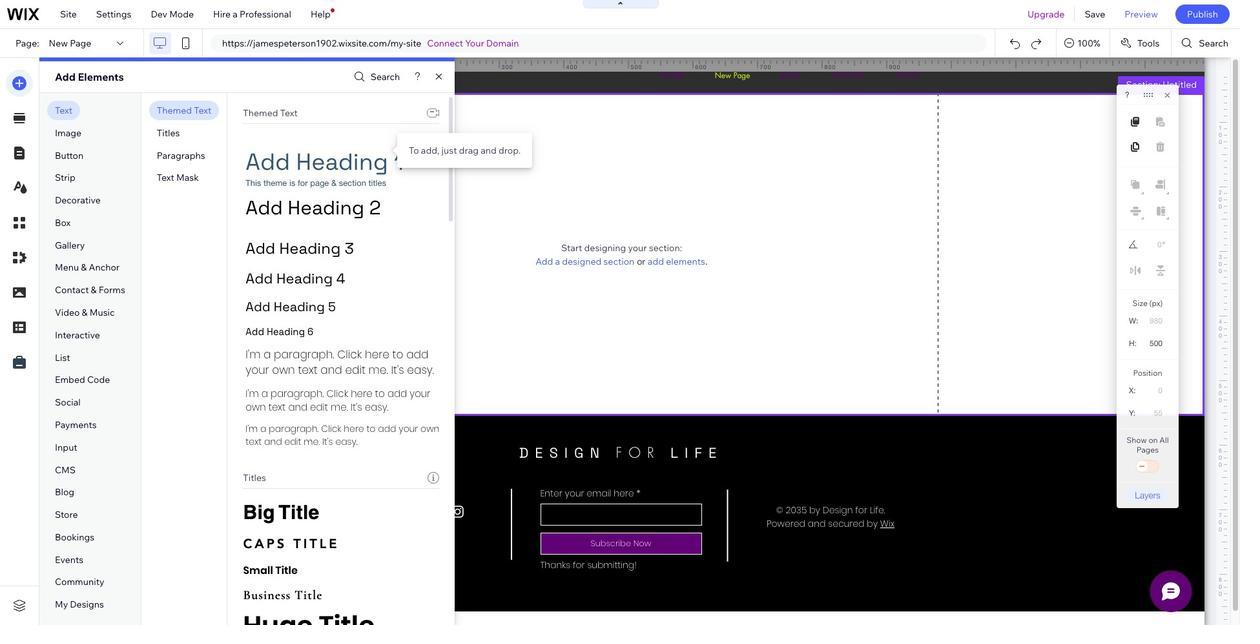 Task type: describe. For each thing, give the bounding box(es) containing it.
3 i'm from the top
[[246, 423, 258, 436]]

my
[[55, 599, 68, 611]]

?
[[1125, 90, 1130, 99]]

1 horizontal spatial me.
[[331, 401, 348, 414]]

& for forms
[[91, 284, 97, 296]]

1 vertical spatial paragraph.
[[271, 387, 324, 401]]

(px)
[[1150, 298, 1163, 308]]

800
[[825, 63, 836, 70]]

size
[[1133, 298, 1148, 308]]

0 vertical spatial here
[[365, 347, 389, 362]]

& for anchor
[[81, 262, 87, 274]]

1 vertical spatial own
[[246, 401, 266, 414]]

page
[[70, 37, 91, 49]]

video & music
[[55, 307, 115, 318]]

all
[[1160, 435, 1169, 445]]

start
[[561, 242, 582, 254]]

900
[[889, 63, 901, 70]]

y:
[[1129, 409, 1136, 418]]

contact & forms
[[55, 284, 125, 296]]

1 vertical spatial it's
[[351, 401, 362, 414]]

your
[[465, 37, 484, 49]]

forms
[[99, 284, 125, 296]]

help
[[311, 8, 331, 20]]

w:
[[1129, 317, 1138, 326]]

pages
[[1137, 445, 1159, 455]]

store
[[55, 509, 78, 521]]

to
[[409, 145, 419, 156]]

interactive
[[55, 329, 100, 341]]

professional
[[240, 8, 291, 20]]

h:
[[1129, 339, 1137, 348]]

1 horizontal spatial edit
[[310, 401, 328, 414]]

1 horizontal spatial own
[[272, 362, 295, 378]]

2 vertical spatial here
[[344, 423, 364, 436]]

domain
[[486, 37, 519, 49]]

cms
[[55, 464, 76, 476]]

social
[[55, 397, 81, 408]]

page
[[310, 179, 329, 188]]

add elements button
[[648, 255, 705, 267]]

save
[[1085, 8, 1105, 20]]

heading for 3
[[279, 239, 341, 259]]

add a designed section button
[[536, 255, 635, 267]]

box
[[55, 217, 71, 229]]

your inside start designing your section: add a designed section or add elements .
[[628, 242, 647, 254]]

list
[[55, 352, 70, 363]]

2 i'm from the top
[[246, 387, 259, 401]]

2 vertical spatial click
[[321, 423, 341, 436]]

add inside start designing your section: add a designed section or add elements .
[[648, 255, 664, 267]]

1 vertical spatial easy.
[[365, 401, 389, 414]]

heading for 2
[[288, 195, 364, 221]]

add heading 1 this theme is for page & section titles
[[246, 147, 404, 188]]

position
[[1133, 368, 1162, 378]]

0 vertical spatial text
[[298, 362, 318, 378]]

button
[[55, 150, 84, 161]]

0 vertical spatial search
[[1199, 37, 1229, 49]]

decorative
[[55, 195, 101, 206]]

0 vertical spatial click
[[337, 347, 362, 362]]

strip
[[55, 172, 75, 184]]

menu & anchor
[[55, 262, 120, 274]]

on
[[1149, 435, 1158, 445]]

2 vertical spatial it's
[[322, 435, 333, 448]]

to add, just drag and drop.
[[409, 145, 521, 156]]

.
[[705, 256, 708, 266]]

600
[[695, 63, 707, 70]]

input
[[55, 442, 77, 453]]

? button
[[1125, 90, 1130, 99]]

0 vertical spatial edit
[[345, 362, 366, 378]]

0 horizontal spatial search
[[371, 71, 400, 83]]

connect
[[427, 37, 463, 49]]

1 i'm a paragraph. click here to add your own text and edit me. it's easy. from the top
[[246, 347, 434, 378]]

text mask
[[157, 172, 199, 184]]

just
[[442, 145, 457, 156]]

5
[[328, 298, 336, 315]]

300
[[502, 63, 513, 70]]

https://jamespeterson1902.wixsite.com/my-
[[222, 37, 406, 49]]

add inside start designing your section: add a designed section or add elements .
[[536, 255, 553, 267]]

2 vertical spatial text
[[246, 435, 262, 448]]

1 horizontal spatial text
[[269, 401, 286, 414]]

100%
[[1078, 37, 1101, 49]]

0 horizontal spatial edit
[[284, 435, 301, 448]]

3 i'm a paragraph. click here to add your own text and edit me. it's easy. from the top
[[246, 423, 439, 448]]

1 horizontal spatial themed text
[[243, 107, 298, 119]]

theme
[[264, 179, 287, 188]]

1
[[394, 147, 404, 177]]

layers
[[1135, 490, 1161, 501]]

0 vertical spatial titles
[[157, 127, 180, 139]]

500
[[631, 63, 642, 70]]

0 vertical spatial to
[[392, 347, 403, 362]]

add,
[[421, 145, 440, 156]]

2 horizontal spatial own
[[421, 423, 439, 436]]

settings
[[96, 8, 131, 20]]

700
[[760, 63, 772, 70]]

heading for 4
[[277, 269, 333, 287]]

add for 3
[[246, 239, 275, 259]]

drag
[[459, 145, 479, 156]]

drop.
[[499, 145, 521, 156]]

designed
[[562, 255, 602, 267]]

6
[[308, 325, 313, 338]]

2 i'm a paragraph. click here to add your own text and edit me. it's easy. from the top
[[246, 387, 430, 414]]

2 vertical spatial to
[[367, 423, 376, 436]]

0 vertical spatial paragraph.
[[274, 347, 334, 362]]

publish button
[[1176, 5, 1230, 24]]

size (px)
[[1133, 298, 1163, 308]]

upgrade
[[1028, 8, 1065, 20]]

a inside start designing your section: add a designed section or add elements .
[[555, 255, 560, 267]]

1 vertical spatial titles
[[243, 472, 266, 484]]

add heading 6
[[246, 325, 313, 338]]

this
[[246, 179, 261, 188]]

save button
[[1075, 0, 1115, 28]]

2 vertical spatial easy.
[[336, 435, 358, 448]]

dev mode
[[151, 8, 194, 20]]

site
[[406, 37, 421, 49]]

tools
[[1137, 37, 1160, 49]]

elements
[[78, 70, 124, 83]]

2 vertical spatial me.
[[304, 435, 320, 448]]

2
[[369, 195, 381, 221]]

anchor
[[89, 262, 120, 274]]



Task type: vqa. For each thing, say whether or not it's contained in the screenshot.
'300'
yes



Task type: locate. For each thing, give the bounding box(es) containing it.
add for 6
[[246, 325, 264, 338]]

click
[[337, 347, 362, 362], [327, 387, 348, 401], [321, 423, 341, 436]]

music
[[90, 307, 115, 318]]

& right page
[[331, 179, 337, 188]]

& for music
[[82, 307, 88, 318]]

designing
[[584, 242, 626, 254]]

0 vertical spatial i'm
[[246, 347, 261, 362]]

image
[[55, 127, 82, 139]]

my designs
[[55, 599, 104, 611]]

paragraph.
[[274, 347, 334, 362], [271, 387, 324, 401], [269, 423, 319, 436]]

or
[[637, 256, 645, 266]]

1 horizontal spatial themed
[[243, 107, 278, 119]]

elements
[[666, 255, 705, 267]]

heading up page
[[296, 147, 388, 177]]

heading left 6
[[267, 325, 305, 338]]

section inside start designing your section: add a designed section or add elements .
[[604, 255, 635, 267]]

your
[[628, 242, 647, 254], [246, 362, 269, 378], [410, 387, 430, 401], [399, 423, 418, 436]]

titles
[[157, 127, 180, 139], [243, 472, 266, 484]]

1 horizontal spatial section
[[604, 255, 635, 267]]

heading for 6
[[267, 325, 305, 338]]

0 horizontal spatial text
[[246, 435, 262, 448]]

& left forms at the left
[[91, 284, 97, 296]]

hire a professional
[[213, 8, 291, 20]]

search button down publish
[[1172, 29, 1240, 57]]

2 vertical spatial own
[[421, 423, 439, 436]]

0 horizontal spatial easy.
[[336, 435, 358, 448]]

i'm
[[246, 347, 261, 362], [246, 387, 259, 401], [246, 423, 258, 436]]

& inside add heading 1 this theme is for page & section titles
[[331, 179, 337, 188]]

to
[[392, 347, 403, 362], [375, 387, 385, 401], [367, 423, 376, 436]]

preview button
[[1115, 0, 1168, 28]]

new page
[[49, 37, 91, 49]]

add elements
[[55, 70, 124, 83]]

1 horizontal spatial search
[[1199, 37, 1229, 49]]

2 horizontal spatial edit
[[345, 362, 366, 378]]

2 vertical spatial paragraph.
[[269, 423, 319, 436]]

1 vertical spatial section
[[604, 255, 635, 267]]

0 vertical spatial i'm a paragraph. click here to add your own text and edit me. it's easy.
[[246, 347, 434, 378]]

titles
[[369, 179, 386, 188]]

and
[[481, 145, 497, 156], [321, 362, 342, 378], [288, 401, 307, 414], [264, 435, 282, 448]]

add up theme
[[246, 147, 290, 177]]

dev
[[151, 8, 167, 20]]

search down the https://jamespeterson1902.wixsite.com/my-site connect your domain on the left top
[[371, 71, 400, 83]]

add up add heading 5 at the left
[[246, 269, 273, 287]]

section: untitled
[[1126, 79, 1197, 90]]

0 vertical spatial me.
[[369, 362, 388, 378]]

1 vertical spatial edit
[[310, 401, 328, 414]]

search button down the https://jamespeterson1902.wixsite.com/my-site connect your domain on the left top
[[351, 68, 400, 86]]

0 horizontal spatial search button
[[351, 68, 400, 86]]

1 vertical spatial text
[[269, 401, 286, 414]]

0 vertical spatial search button
[[1172, 29, 1240, 57]]

themed
[[157, 105, 192, 116], [243, 107, 278, 119]]

1 vertical spatial me.
[[331, 401, 348, 414]]

heading for 1
[[296, 147, 388, 177]]

add up add heading 6
[[246, 298, 270, 315]]

1 vertical spatial search
[[371, 71, 400, 83]]

add heading 3
[[246, 239, 354, 259]]

text
[[298, 362, 318, 378], [269, 401, 286, 414], [246, 435, 262, 448]]

1 vertical spatial search button
[[351, 68, 400, 86]]

heading down page
[[288, 195, 364, 221]]

add for 2
[[246, 195, 283, 221]]

section down the designing
[[604, 255, 635, 267]]

section:
[[649, 242, 682, 254]]

add down new page on the left of the page
[[55, 70, 76, 83]]

text
[[55, 105, 72, 116], [194, 105, 211, 116], [280, 107, 298, 119], [157, 172, 174, 184]]

0 horizontal spatial themed text
[[157, 105, 211, 116]]

1 horizontal spatial titles
[[243, 472, 266, 484]]

show on all pages
[[1127, 435, 1169, 455]]

None text field
[[1145, 236, 1162, 253], [1143, 312, 1168, 329], [1145, 236, 1162, 253], [1143, 312, 1168, 329]]

section:
[[1126, 79, 1161, 90]]

1 horizontal spatial easy.
[[365, 401, 389, 414]]

section left titles
[[339, 179, 366, 188]]

add inside add heading 1 this theme is for page & section titles
[[246, 147, 290, 177]]

layers button
[[1127, 488, 1169, 502]]

0 horizontal spatial section
[[339, 179, 366, 188]]

publish
[[1187, 8, 1218, 20]]

show
[[1127, 435, 1147, 445]]

for
[[298, 179, 308, 188]]

&
[[331, 179, 337, 188], [81, 262, 87, 274], [91, 284, 97, 296], [82, 307, 88, 318]]

themed text
[[157, 105, 211, 116], [243, 107, 298, 119]]

2 vertical spatial i'm
[[246, 423, 258, 436]]

blog
[[55, 487, 74, 498]]

0 horizontal spatial me.
[[304, 435, 320, 448]]

add for 5
[[246, 298, 270, 315]]

2 horizontal spatial it's
[[391, 362, 404, 378]]

site
[[60, 8, 77, 20]]

0 vertical spatial easy.
[[407, 362, 434, 378]]

400
[[566, 63, 578, 70]]

add down add heading 5 at the left
[[246, 325, 264, 338]]

start designing your section: add a designed section or add elements .
[[536, 242, 708, 267]]

add heading 5
[[246, 298, 336, 315]]

0 horizontal spatial titles
[[157, 127, 180, 139]]

& right "menu"
[[81, 262, 87, 274]]

heading for 5
[[274, 298, 325, 315]]

add for 4
[[246, 269, 273, 287]]

new
[[49, 37, 68, 49]]

0 vertical spatial own
[[272, 362, 295, 378]]

None text field
[[1143, 335, 1168, 352], [1143, 382, 1168, 399], [1142, 404, 1168, 422], [1143, 335, 1168, 352], [1143, 382, 1168, 399], [1142, 404, 1168, 422]]

hire
[[213, 8, 231, 20]]

add left designed
[[536, 255, 553, 267]]

1 vertical spatial i'm a paragraph. click here to add your own text and edit me. it's easy.
[[246, 387, 430, 414]]

mask
[[176, 172, 199, 184]]

1 i'm from the top
[[246, 347, 261, 362]]

0 horizontal spatial themed
[[157, 105, 192, 116]]

& right video at left
[[82, 307, 88, 318]]

add heading 4
[[246, 269, 345, 287]]

1 vertical spatial to
[[375, 387, 385, 401]]

section
[[339, 179, 366, 188], [604, 255, 635, 267]]

2 horizontal spatial me.
[[369, 362, 388, 378]]

0 vertical spatial it's
[[391, 362, 404, 378]]

1 horizontal spatial search button
[[1172, 29, 1240, 57]]

°
[[1162, 240, 1166, 249]]

i'm a paragraph. click here to add your own text and edit me. it's easy.
[[246, 347, 434, 378], [246, 387, 430, 414], [246, 423, 439, 448]]

0 vertical spatial section
[[339, 179, 366, 188]]

1 vertical spatial here
[[351, 387, 373, 401]]

heading
[[296, 147, 388, 177], [288, 195, 364, 221], [279, 239, 341, 259], [277, 269, 333, 287], [274, 298, 325, 315], [267, 325, 305, 338]]

heading inside add heading 1 this theme is for page & section titles
[[296, 147, 388, 177]]

payments
[[55, 419, 97, 431]]

4
[[336, 269, 345, 287]]

contact
[[55, 284, 89, 296]]

2 vertical spatial i'm a paragraph. click here to add your own text and edit me. it's easy.
[[246, 423, 439, 448]]

search button
[[1172, 29, 1240, 57], [351, 68, 400, 86]]

bookings
[[55, 532, 94, 543]]

heading down add heading 3
[[277, 269, 333, 287]]

x:
[[1129, 386, 1136, 395]]

add for 1
[[246, 147, 290, 177]]

me.
[[369, 362, 388, 378], [331, 401, 348, 414], [304, 435, 320, 448]]

mode
[[169, 8, 194, 20]]

switch
[[1135, 458, 1161, 476]]

search
[[1199, 37, 1229, 49], [371, 71, 400, 83]]

paragraphs
[[157, 150, 205, 161]]

1 vertical spatial i'm
[[246, 387, 259, 401]]

add up add heading 4
[[246, 239, 275, 259]]

add
[[648, 255, 664, 267], [406, 347, 429, 362], [388, 387, 407, 401], [378, 423, 396, 436]]

tools button
[[1110, 29, 1171, 57]]

heading up add heading 4
[[279, 239, 341, 259]]

easy.
[[407, 362, 434, 378], [365, 401, 389, 414], [336, 435, 358, 448]]

a
[[233, 8, 238, 20], [555, 255, 560, 267], [264, 347, 271, 362], [261, 387, 268, 401], [260, 423, 266, 436]]

embed
[[55, 374, 85, 386]]

search down publish
[[1199, 37, 1229, 49]]

embed code
[[55, 374, 110, 386]]

3
[[345, 239, 354, 259]]

0 horizontal spatial it's
[[322, 435, 333, 448]]

100% button
[[1057, 29, 1110, 57]]

2 horizontal spatial easy.
[[407, 362, 434, 378]]

community
[[55, 576, 104, 588]]

heading up 6
[[274, 298, 325, 315]]

2 horizontal spatial text
[[298, 362, 318, 378]]

add down this
[[246, 195, 283, 221]]

menu
[[55, 262, 79, 274]]

1 vertical spatial click
[[327, 387, 348, 401]]

1 horizontal spatial it's
[[351, 401, 362, 414]]

0 horizontal spatial own
[[246, 401, 266, 414]]

section inside add heading 1 this theme is for page & section titles
[[339, 179, 366, 188]]

2 vertical spatial edit
[[284, 435, 301, 448]]



